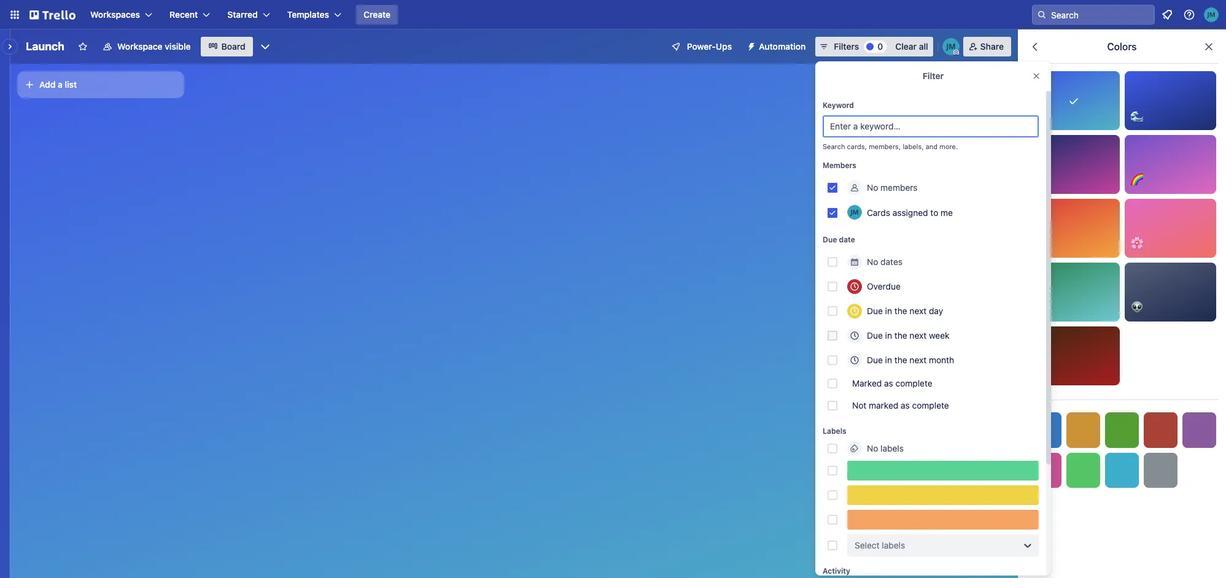 Task type: describe. For each thing, give the bounding box(es) containing it.
primary element
[[0, 0, 1227, 29]]

no for no members
[[867, 182, 879, 193]]

labels for select labels
[[882, 540, 905, 551]]

me
[[941, 207, 953, 218]]

launch
[[26, 40, 64, 53]]

clear all
[[896, 41, 928, 52]]

clear all button
[[891, 37, 933, 57]]

marked
[[869, 400, 899, 411]]

marked
[[852, 378, 882, 389]]

1 vertical spatial complete
[[912, 400, 949, 411]]

members
[[823, 161, 857, 170]]

search cards, members, labels, and more.
[[823, 142, 958, 150]]

0 vertical spatial jeremy miller (jeremymiller198) image
[[1204, 7, 1219, 22]]

0 notifications image
[[1160, 7, 1175, 22]]

🍑
[[1034, 238, 1047, 249]]

add
[[39, 79, 56, 90]]

not marked as complete
[[852, 400, 949, 411]]

the for week
[[895, 330, 908, 341]]

labels,
[[903, 142, 924, 150]]

add a list button
[[17, 71, 184, 98]]

0
[[878, 41, 883, 52]]

overdue
[[867, 281, 901, 292]]

customize views image
[[259, 41, 271, 53]]

Search field
[[1047, 6, 1155, 24]]

❄️
[[1034, 110, 1047, 121]]

automation button
[[742, 37, 813, 57]]

members,
[[869, 142, 901, 150]]

0 vertical spatial complete
[[896, 378, 933, 389]]

Enter a keyword… text field
[[823, 115, 1039, 138]]

🌊
[[1131, 110, 1143, 121]]

🌋
[[1034, 365, 1047, 376]]

search
[[823, 142, 845, 150]]

color: yellow, title: none element
[[848, 486, 1039, 505]]

share button
[[963, 37, 1012, 57]]

week
[[929, 330, 950, 341]]

ups
[[716, 41, 732, 52]]

due for due date
[[823, 235, 837, 244]]

cards,
[[847, 142, 867, 150]]

🌎
[[1034, 302, 1047, 313]]

in for due in the next month
[[885, 355, 892, 365]]

filter
[[923, 71, 944, 81]]

color: orange, title: none element
[[848, 510, 1039, 530]]

workspace
[[117, 41, 163, 52]]

no members
[[867, 182, 918, 193]]

all
[[919, 41, 928, 52]]

due for due in the next day
[[867, 306, 883, 316]]

open information menu image
[[1184, 9, 1196, 21]]

close popover image
[[1032, 71, 1042, 81]]

list
[[65, 79, 77, 90]]

assigned
[[893, 207, 928, 218]]

the for day
[[895, 306, 908, 316]]

a
[[58, 79, 63, 90]]

visible
[[165, 41, 191, 52]]

filters
[[834, 41, 859, 52]]

workspace visible
[[117, 41, 191, 52]]

back to home image
[[29, 5, 76, 25]]

due in the next week
[[867, 330, 950, 341]]

due date
[[823, 235, 855, 244]]

this member is an admin of this board. image
[[954, 50, 959, 55]]



Task type: locate. For each thing, give the bounding box(es) containing it.
jeremy miller (jeremymiller198) image right open information menu icon at the right top
[[1204, 7, 1219, 22]]

board
[[221, 41, 246, 52]]

1 in from the top
[[885, 306, 892, 316]]

templates
[[287, 9, 329, 20]]

complete down the due in the next month
[[896, 378, 933, 389]]

workspaces button
[[83, 5, 160, 25]]

activity
[[823, 567, 851, 576]]

due for due in the next week
[[867, 330, 883, 341]]

templates button
[[280, 5, 349, 25]]

0 vertical spatial labels
[[881, 443, 904, 454]]

complete down marked as complete
[[912, 400, 949, 411]]

the down due in the next day
[[895, 330, 908, 341]]

1 horizontal spatial as
[[901, 400, 910, 411]]

2 vertical spatial in
[[885, 355, 892, 365]]

no
[[867, 182, 879, 193], [867, 257, 879, 267], [867, 443, 879, 454]]

day
[[929, 306, 943, 316]]

in for due in the next week
[[885, 330, 892, 341]]

0 vertical spatial the
[[895, 306, 908, 316]]

no for no dates
[[867, 257, 879, 267]]

color: green, title: none element
[[848, 461, 1039, 481]]

1 vertical spatial the
[[895, 330, 908, 341]]

due
[[823, 235, 837, 244], [867, 306, 883, 316], [867, 330, 883, 341], [867, 355, 883, 365]]

labels
[[823, 427, 847, 436]]

not
[[852, 400, 867, 411]]

1 the from the top
[[895, 306, 908, 316]]

2 vertical spatial next
[[910, 355, 927, 365]]

1 vertical spatial in
[[885, 330, 892, 341]]

complete
[[896, 378, 933, 389], [912, 400, 949, 411]]

labels down not marked as complete
[[881, 443, 904, 454]]

no up cards
[[867, 182, 879, 193]]

power-ups
[[687, 41, 732, 52]]

workspace visible button
[[95, 37, 198, 57]]

more.
[[940, 142, 958, 150]]

search image
[[1037, 10, 1047, 20]]

date
[[839, 235, 855, 244]]

next left week
[[910, 330, 927, 341]]

members
[[881, 182, 918, 193]]

dates
[[881, 257, 903, 267]]

🌈
[[1131, 174, 1143, 185]]

next left "day"
[[910, 306, 927, 316]]

labels for no labels
[[881, 443, 904, 454]]

0 horizontal spatial jeremy miller (jeremymiller198) image
[[848, 205, 862, 220]]

1 next from the top
[[910, 306, 927, 316]]

in down 'overdue'
[[885, 306, 892, 316]]

recent button
[[162, 5, 218, 25]]

keyword
[[823, 101, 854, 110]]

due up marked
[[867, 355, 883, 365]]

due down 'overdue'
[[867, 306, 883, 316]]

starred button
[[220, 5, 277, 25]]

recent
[[170, 9, 198, 20]]

board link
[[201, 37, 253, 57]]

3 in from the top
[[885, 355, 892, 365]]

due in the next month
[[867, 355, 955, 365]]

1 vertical spatial next
[[910, 330, 927, 341]]

jeremy miller (jeremymiller198) image
[[1204, 7, 1219, 22], [848, 205, 862, 220]]

star or unstar board image
[[78, 42, 88, 52]]

add a list
[[39, 79, 77, 90]]

workspaces
[[90, 9, 140, 20]]

due in the next day
[[867, 306, 943, 316]]

no for no labels
[[867, 443, 879, 454]]

starred
[[227, 9, 258, 20]]

in for due in the next day
[[885, 306, 892, 316]]

and
[[926, 142, 938, 150]]

the for month
[[895, 355, 908, 365]]

automation
[[759, 41, 806, 52]]

1 vertical spatial jeremy miller (jeremymiller198) image
[[848, 205, 862, 220]]

create button
[[356, 5, 398, 25]]

1 no from the top
[[867, 182, 879, 193]]

as right marked
[[884, 378, 894, 389]]

jeremy miller (jeremymiller198) image left cards
[[848, 205, 862, 220]]

in up marked as complete
[[885, 355, 892, 365]]

sm image
[[742, 37, 759, 54]]

due left date
[[823, 235, 837, 244]]

marked as complete
[[852, 378, 933, 389]]

next for day
[[910, 306, 927, 316]]

next for week
[[910, 330, 927, 341]]

to
[[931, 207, 939, 218]]

in down due in the next day
[[885, 330, 892, 341]]

0 horizontal spatial as
[[884, 378, 894, 389]]

clear
[[896, 41, 917, 52]]

as
[[884, 378, 894, 389], [901, 400, 910, 411]]

switch to… image
[[9, 9, 21, 21]]

share
[[981, 41, 1004, 52]]

no dates
[[867, 257, 903, 267]]

create
[[364, 9, 391, 20]]

0 vertical spatial as
[[884, 378, 894, 389]]

1 horizontal spatial jeremy miller (jeremymiller198) image
[[1204, 7, 1219, 22]]

month
[[929, 355, 955, 365]]

no labels
[[867, 443, 904, 454]]

no left dates
[[867, 257, 879, 267]]

0 vertical spatial next
[[910, 306, 927, 316]]

the
[[895, 306, 908, 316], [895, 330, 908, 341], [895, 355, 908, 365]]

1 vertical spatial no
[[867, 257, 879, 267]]

3 next from the top
[[910, 355, 927, 365]]

0 vertical spatial no
[[867, 182, 879, 193]]

the up marked as complete
[[895, 355, 908, 365]]

colors
[[1108, 41, 1137, 52]]

select
[[855, 540, 880, 551]]

next left month
[[910, 355, 927, 365]]

the up due in the next week
[[895, 306, 908, 316]]

due down due in the next day
[[867, 330, 883, 341]]

3 the from the top
[[895, 355, 908, 365]]

next for month
[[910, 355, 927, 365]]

select labels
[[855, 540, 905, 551]]

2 no from the top
[[867, 257, 879, 267]]

in
[[885, 306, 892, 316], [885, 330, 892, 341], [885, 355, 892, 365]]

next
[[910, 306, 927, 316], [910, 330, 927, 341], [910, 355, 927, 365]]

1 vertical spatial as
[[901, 400, 910, 411]]

power-ups button
[[663, 37, 740, 57]]

as right the marked on the bottom right
[[901, 400, 910, 411]]

power-
[[687, 41, 716, 52]]

🔮
[[1034, 174, 1047, 185]]

2 in from the top
[[885, 330, 892, 341]]

cards assigned to me
[[867, 207, 953, 218]]

2 vertical spatial the
[[895, 355, 908, 365]]

cards
[[867, 207, 891, 218]]

2 next from the top
[[910, 330, 927, 341]]

0 vertical spatial in
[[885, 306, 892, 316]]

👽
[[1131, 302, 1143, 313]]

🌸
[[1131, 238, 1143, 249]]

due for due in the next month
[[867, 355, 883, 365]]

2 vertical spatial no
[[867, 443, 879, 454]]

2 the from the top
[[895, 330, 908, 341]]

jeremy miller (jeremymiller198) image
[[943, 38, 960, 55]]

3 no from the top
[[867, 443, 879, 454]]

labels
[[881, 443, 904, 454], [882, 540, 905, 551]]

no down the marked on the bottom right
[[867, 443, 879, 454]]

labels right 'select'
[[882, 540, 905, 551]]

1 vertical spatial labels
[[882, 540, 905, 551]]

Board name text field
[[20, 37, 71, 57]]



Task type: vqa. For each thing, say whether or not it's contained in the screenshot.
'Your boards with 6 items' 'element' on the left of page
no



